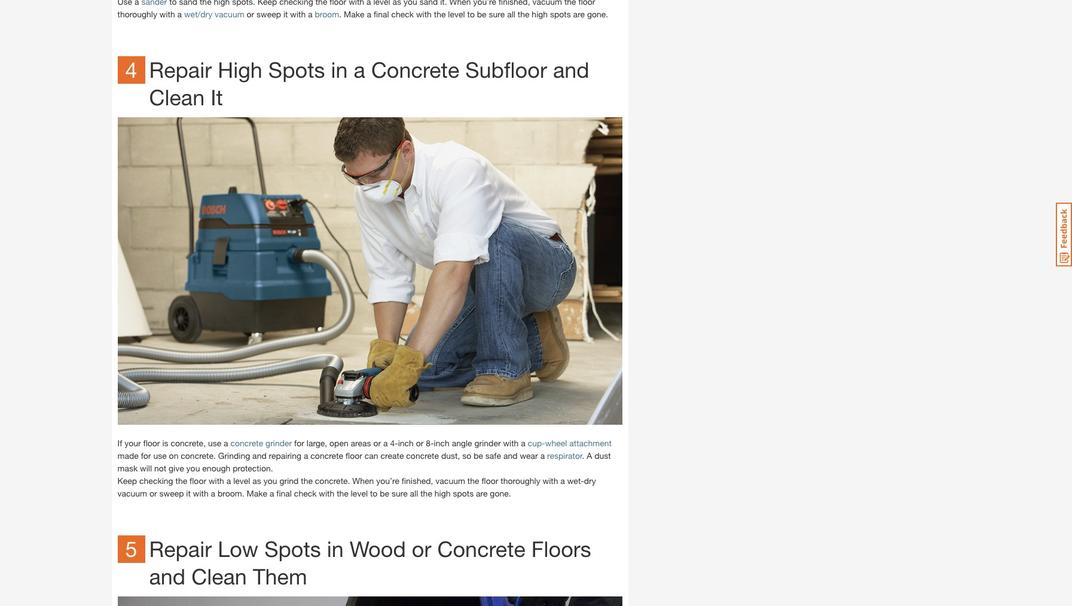 Task type: locate. For each thing, give the bounding box(es) containing it.
spots inside repair low spots in wood or concrete floors and clean them
[[265, 536, 321, 562]]

make right broom
[[344, 9, 365, 19]]

1 horizontal spatial check
[[392, 9, 414, 19]]

a
[[367, 0, 371, 6], [177, 9, 182, 19], [308, 9, 313, 19], [367, 9, 372, 19], [354, 57, 365, 82], [224, 438, 228, 448], [383, 438, 388, 448], [521, 438, 526, 448], [304, 451, 308, 461], [541, 451, 545, 461], [227, 476, 231, 486], [561, 476, 565, 486], [211, 488, 215, 499], [270, 488, 274, 499]]

keep checking the floor with a level as you grind the concrete. when you're finished, vacuum the floor thoroughly with a wet-dry vacuum or sweep it with a broom. make a final check with the level to be sure all the high spots are gone.
[[118, 476, 596, 499]]

0 horizontal spatial for
[[141, 451, 151, 461]]

wood
[[350, 536, 406, 562]]

it inside keep checking the floor with a level as you grind the concrete. when you're finished, vacuum the floor thoroughly with a wet-dry vacuum or sweep it with a broom. make a final check with the level to be sure all the high spots are gone.
[[186, 488, 191, 499]]

1 horizontal spatial concrete.
[[315, 476, 350, 486]]

1 horizontal spatial for
[[294, 438, 304, 448]]

make inside keep checking the floor with a level as you grind the concrete. when you're finished, vacuum the floor thoroughly with a wet-dry vacuum or sweep it with a broom. make a final check with the level to be sure all the high spots are gone.
[[247, 488, 267, 499]]

thoroughly down wear
[[501, 476, 541, 486]]

it left broom.
[[186, 488, 191, 499]]

0 vertical spatial all
[[507, 9, 516, 19]]

1 horizontal spatial you're
[[473, 0, 497, 6]]

respirator link
[[547, 451, 582, 461]]

0 horizontal spatial finished,
[[402, 476, 433, 486]]

broom
[[315, 9, 339, 19]]

final right broom link
[[374, 9, 389, 19]]

finished,
[[499, 0, 530, 6], [402, 476, 433, 486]]

a inside repair high spots in a concrete subfloor and clean it
[[354, 57, 365, 82]]

sand left it.
[[420, 0, 438, 6]]

to inside to sand the high spots. keep checking the floor with a level as you sand it. when you're finished, vacuum the floor thoroughly with a
[[169, 0, 177, 6]]

in
[[331, 57, 348, 82], [327, 536, 344, 562]]

0 horizontal spatial check
[[294, 488, 317, 499]]

0 horizontal spatial grinder
[[266, 438, 292, 448]]

0 horizontal spatial as
[[253, 476, 261, 486]]

the
[[200, 0, 212, 6], [316, 0, 327, 6], [565, 0, 576, 6], [434, 9, 446, 19], [518, 9, 530, 19], [176, 476, 187, 486], [301, 476, 313, 486], [468, 476, 479, 486], [337, 488, 349, 499], [421, 488, 432, 499]]

0 vertical spatial checking
[[280, 0, 313, 6]]

8-
[[426, 438, 434, 448]]

1 horizontal spatial keep
[[258, 0, 277, 6]]

or
[[247, 9, 254, 19], [374, 438, 381, 448], [416, 438, 424, 448], [150, 488, 157, 499], [412, 536, 432, 562]]

0 horizontal spatial final
[[277, 488, 292, 499]]

clean down "low"
[[192, 564, 247, 590]]

1 vertical spatial sure
[[392, 488, 408, 499]]

you're down create
[[376, 476, 400, 486]]

wear
[[520, 451, 538, 461]]

1 vertical spatial keep
[[118, 476, 137, 486]]

1 vertical spatial sweep
[[159, 488, 184, 499]]

high inside keep checking the floor with a level as you grind the concrete. when you're finished, vacuum the floor thoroughly with a wet-dry vacuum or sweep it with a broom. make a final check with the level to be sure all the high spots are gone.
[[435, 488, 451, 499]]

repair inside repair high spots in a concrete subfloor and clean it
[[149, 57, 212, 82]]

for left large,
[[294, 438, 304, 448]]

concrete. down concrete, at bottom left
[[181, 451, 216, 461]]

check
[[392, 9, 414, 19], [294, 488, 317, 499]]

1 vertical spatial you're
[[376, 476, 400, 486]]

keep inside to sand the high spots. keep checking the floor with a level as you sand it. when you're finished, vacuum the floor thoroughly with a
[[258, 0, 277, 6]]

0 horizontal spatial checking
[[139, 476, 173, 486]]

will
[[140, 463, 152, 473]]

clean left it
[[149, 84, 205, 110]]

low
[[218, 536, 259, 562]]

you right give
[[186, 463, 200, 473]]

high
[[214, 0, 230, 6], [532, 9, 548, 19], [435, 488, 451, 499]]

1 horizontal spatial grinder
[[475, 438, 501, 448]]

0 vertical spatial you
[[404, 0, 417, 6]]

1 vertical spatial concrete.
[[315, 476, 350, 486]]

concrete up grinding
[[231, 438, 263, 448]]

make down protection.
[[247, 488, 267, 499]]

0 horizontal spatial all
[[410, 488, 418, 499]]

be
[[477, 9, 487, 19], [474, 451, 483, 461], [380, 488, 390, 499]]

1 horizontal spatial inch
[[434, 438, 450, 448]]

1 horizontal spatial concrete
[[311, 451, 343, 461]]

gone.
[[587, 9, 609, 19], [490, 488, 511, 499]]

1 vertical spatial when
[[353, 476, 374, 486]]

1 horizontal spatial to
[[370, 488, 378, 499]]

final
[[374, 9, 389, 19], [277, 488, 292, 499]]

repair inside repair low spots in wood or concrete floors and clean them
[[149, 536, 212, 562]]

wet/dry
[[184, 9, 212, 19]]

0 horizontal spatial high
[[214, 0, 230, 6]]

0 vertical spatial thoroughly
[[118, 9, 157, 19]]

are
[[573, 9, 585, 19], [476, 488, 488, 499]]

0 vertical spatial .
[[339, 9, 342, 19]]

clean
[[149, 84, 205, 110], [192, 564, 247, 590]]

keep right spots.
[[258, 0, 277, 6]]

it left broom
[[284, 9, 288, 19]]

0 vertical spatial clean
[[149, 84, 205, 110]]

as down protection.
[[253, 476, 261, 486]]

with
[[349, 0, 364, 6], [160, 9, 175, 19], [290, 9, 306, 19], [416, 9, 432, 19], [503, 438, 519, 448], [209, 476, 224, 486], [543, 476, 558, 486], [193, 488, 209, 499], [319, 488, 335, 499]]

2 grinder from the left
[[475, 438, 501, 448]]

dust,
[[441, 451, 460, 461]]

angle
[[452, 438, 472, 448]]

and inside repair high spots in a concrete subfloor and clean it
[[553, 57, 590, 82]]

in inside repair low spots in wood or concrete floors and clean them
[[327, 536, 344, 562]]

on
[[169, 451, 179, 461]]

as
[[393, 0, 401, 6], [253, 476, 261, 486]]

1 vertical spatial check
[[294, 488, 317, 499]]

1 vertical spatial spots
[[265, 536, 321, 562]]

concrete
[[231, 438, 263, 448], [311, 451, 343, 461], [406, 451, 439, 461]]

you up wet/dry vacuum or sweep it with a broom . make a final check with the level to be sure all the high spots are gone.
[[404, 0, 417, 6]]

grinder up repairing
[[266, 438, 292, 448]]

0 horizontal spatial sweep
[[159, 488, 184, 499]]

checking right spots.
[[280, 0, 313, 6]]

2 horizontal spatial high
[[532, 9, 548, 19]]

keep
[[258, 0, 277, 6], [118, 476, 137, 486]]

vacuum
[[533, 0, 562, 6], [215, 9, 244, 19], [436, 476, 465, 486], [118, 488, 147, 499]]

1 horizontal spatial high
[[435, 488, 451, 499]]

concrete inside repair low spots in wood or concrete floors and clean them
[[438, 536, 526, 562]]

1 horizontal spatial gone.
[[587, 9, 609, 19]]

0 vertical spatial finished,
[[499, 0, 530, 6]]

final inside keep checking the floor with a level as you grind the concrete. when you're finished, vacuum the floor thoroughly with a wet-dry vacuum or sweep it with a broom. make a final check with the level to be sure all the high spots are gone.
[[277, 488, 292, 499]]

0 horizontal spatial thoroughly
[[118, 9, 157, 19]]

1 vertical spatial in
[[327, 536, 344, 562]]

1 horizontal spatial sand
[[420, 0, 438, 6]]

0 horizontal spatial inch
[[398, 438, 414, 448]]

0 vertical spatial make
[[344, 9, 365, 19]]

1 horizontal spatial all
[[507, 9, 516, 19]]

concrete
[[371, 57, 460, 82], [438, 536, 526, 562]]

1 repair from the top
[[149, 57, 212, 82]]

.
[[339, 9, 342, 19], [582, 451, 585, 461]]

mask
[[118, 463, 138, 473]]

spots right high
[[269, 57, 325, 82]]

2 horizontal spatial to
[[468, 9, 475, 19]]

concrete. down . a dust mask will not give you enough protection.
[[315, 476, 350, 486]]

all
[[507, 9, 516, 19], [410, 488, 418, 499]]

1 vertical spatial gone.
[[490, 488, 511, 499]]

0 horizontal spatial you're
[[376, 476, 400, 486]]

level inside to sand the high spots. keep checking the floor with a level as you sand it. when you're finished, vacuum the floor thoroughly with a
[[374, 0, 390, 6]]

make
[[344, 9, 365, 19], [247, 488, 267, 499]]

0 vertical spatial be
[[477, 9, 487, 19]]

when down . a dust mask will not give you enough protection.
[[353, 476, 374, 486]]

1 vertical spatial .
[[582, 451, 585, 461]]

0 vertical spatial you're
[[473, 0, 497, 6]]

2 vertical spatial you
[[264, 476, 277, 486]]

dust
[[595, 451, 611, 461]]

repair low spots in wood or concrete floors and clean them
[[149, 536, 592, 590]]

in left the wood at the bottom left of the page
[[327, 536, 344, 562]]

a
[[587, 451, 592, 461]]

or down spots.
[[247, 9, 254, 19]]

1 vertical spatial it
[[186, 488, 191, 499]]

feedback link image
[[1057, 202, 1073, 267]]

you're
[[473, 0, 497, 6], [376, 476, 400, 486]]

0 vertical spatial check
[[392, 9, 414, 19]]

to sand the high spots. keep checking the floor with a level as you sand it. when you're finished, vacuum the floor thoroughly with a
[[118, 0, 596, 19]]

or down not
[[150, 488, 157, 499]]

grind
[[280, 476, 299, 486]]

1 vertical spatial concrete
[[438, 536, 526, 562]]

it
[[284, 9, 288, 19], [186, 488, 191, 499]]

safe
[[486, 451, 501, 461]]

in down broom link
[[331, 57, 348, 82]]

concrete down 8-
[[406, 451, 439, 461]]

sand up wet/dry
[[179, 0, 197, 6]]

1 horizontal spatial checking
[[280, 0, 313, 6]]

0 vertical spatial repair
[[149, 57, 212, 82]]

1 vertical spatial repair
[[149, 536, 212, 562]]

sand
[[179, 0, 197, 6], [420, 0, 438, 6]]

high
[[218, 57, 263, 82]]

1 horizontal spatial make
[[344, 9, 365, 19]]

and inside repair low spots in wood or concrete floors and clean them
[[149, 564, 186, 590]]

inch up dust,
[[434, 438, 450, 448]]

0 vertical spatial gone.
[[587, 9, 609, 19]]

checking down not
[[139, 476, 173, 486]]

wet-
[[568, 476, 584, 486]]

in inside repair high spots in a concrete subfloor and clean it
[[331, 57, 348, 82]]

sure down create
[[392, 488, 408, 499]]

0 horizontal spatial spots
[[453, 488, 474, 499]]

concrete,
[[171, 438, 206, 448]]

thoroughly up 4
[[118, 9, 157, 19]]

sweep down give
[[159, 488, 184, 499]]

1 vertical spatial you
[[186, 463, 200, 473]]

1 vertical spatial clean
[[192, 564, 247, 590]]

1 horizontal spatial when
[[450, 0, 471, 6]]

1 vertical spatial for
[[141, 451, 151, 461]]

repair
[[149, 57, 212, 82], [149, 536, 212, 562]]

0 horizontal spatial to
[[169, 0, 177, 6]]

0 horizontal spatial when
[[353, 476, 374, 486]]

when right it.
[[450, 0, 471, 6]]

1 vertical spatial spots
[[453, 488, 474, 499]]

concrete inside repair high spots in a concrete subfloor and clean it
[[371, 57, 460, 82]]

and
[[553, 57, 590, 82], [253, 451, 267, 461], [504, 451, 518, 461], [149, 564, 186, 590]]

0 vertical spatial final
[[374, 9, 389, 19]]

clean inside repair high spots in a concrete subfloor and clean it
[[149, 84, 205, 110]]

use up grinding
[[208, 438, 221, 448]]

you inside . a dust mask will not give you enough protection.
[[186, 463, 200, 473]]

vacuum inside to sand the high spots. keep checking the floor with a level as you sand it. when you're finished, vacuum the floor thoroughly with a
[[533, 0, 562, 6]]

thoroughly inside to sand the high spots. keep checking the floor with a level as you sand it. when you're finished, vacuum the floor thoroughly with a
[[118, 9, 157, 19]]

1 vertical spatial are
[[476, 488, 488, 499]]

for
[[294, 438, 304, 448], [141, 451, 151, 461]]

spots inside repair high spots in a concrete subfloor and clean it
[[269, 57, 325, 82]]

enough
[[202, 463, 230, 473]]

thoroughly
[[118, 9, 157, 19], [501, 476, 541, 486]]

clean inside repair low spots in wood or concrete floors and clean them
[[192, 564, 247, 590]]

inch up create
[[398, 438, 414, 448]]

sweep
[[257, 9, 281, 19], [159, 488, 184, 499]]

spots inside keep checking the floor with a level as you grind the concrete. when you're finished, vacuum the floor thoroughly with a wet-dry vacuum or sweep it with a broom. make a final check with the level to be sure all the high spots are gone.
[[453, 488, 474, 499]]

2 vertical spatial to
[[370, 488, 378, 499]]

sweep right wet/dry vacuum link
[[257, 9, 281, 19]]

1 vertical spatial final
[[277, 488, 292, 499]]

broom.
[[218, 488, 244, 499]]

use
[[208, 438, 221, 448], [153, 451, 167, 461]]

areas
[[351, 438, 371, 448]]

1 vertical spatial high
[[532, 9, 548, 19]]

2 vertical spatial be
[[380, 488, 390, 499]]

keep down mask
[[118, 476, 137, 486]]

concrete.
[[181, 451, 216, 461], [315, 476, 350, 486]]

1 vertical spatial make
[[247, 488, 267, 499]]

wet/dry vacuum link
[[184, 9, 244, 19]]

0 vertical spatial it
[[284, 9, 288, 19]]

checking
[[280, 0, 313, 6], [139, 476, 173, 486]]

use up not
[[153, 451, 167, 461]]

as up wet/dry vacuum or sweep it with a broom . make a final check with the level to be sure all the high spots are gone.
[[393, 0, 401, 6]]

0 horizontal spatial gone.
[[490, 488, 511, 499]]

floor
[[330, 0, 347, 6], [579, 0, 596, 6], [143, 438, 160, 448], [346, 451, 363, 461], [190, 476, 206, 486], [482, 476, 499, 486]]

1 horizontal spatial thoroughly
[[501, 476, 541, 486]]

1 horizontal spatial .
[[582, 451, 585, 461]]

1 horizontal spatial you
[[264, 476, 277, 486]]

0 horizontal spatial it
[[186, 488, 191, 499]]

0 vertical spatial to
[[169, 0, 177, 6]]

1 vertical spatial finished,
[[402, 476, 433, 486]]

2 horizontal spatial concrete
[[406, 451, 439, 461]]

repair right 5
[[149, 536, 212, 562]]

for up will
[[141, 451, 151, 461]]

you left grind
[[264, 476, 277, 486]]

grinder
[[266, 438, 292, 448], [475, 438, 501, 448]]

1 vertical spatial as
[[253, 476, 261, 486]]

2 repair from the top
[[149, 536, 212, 562]]

you're right it.
[[473, 0, 497, 6]]

0 horizontal spatial use
[[153, 451, 167, 461]]

repair up it
[[149, 57, 212, 82]]

0 vertical spatial in
[[331, 57, 348, 82]]

keep inside keep checking the floor with a level as you grind the concrete. when you're finished, vacuum the floor thoroughly with a wet-dry vacuum or sweep it with a broom. make a final check with the level to be sure all the high spots are gone.
[[118, 476, 137, 486]]

wheel
[[545, 438, 567, 448]]

0 vertical spatial as
[[393, 0, 401, 6]]

1 horizontal spatial as
[[393, 0, 401, 6]]

concrete down large,
[[311, 451, 343, 461]]

inch
[[398, 438, 414, 448], [434, 438, 450, 448]]

you inside to sand the high spots. keep checking the floor with a level as you sand it. when you're finished, vacuum the floor thoroughly with a
[[404, 0, 417, 6]]

final down grind
[[277, 488, 292, 499]]

spots
[[550, 9, 571, 19], [453, 488, 474, 499]]

0 vertical spatial when
[[450, 0, 471, 6]]

0 horizontal spatial .
[[339, 9, 342, 19]]

1 vertical spatial checking
[[139, 476, 173, 486]]

them
[[253, 564, 307, 590]]

spots up them
[[265, 536, 321, 562]]

cup-wheel attachment link
[[528, 438, 612, 448]]

grinder up 'safe'
[[475, 438, 501, 448]]

1 sand from the left
[[179, 0, 197, 6]]

0 vertical spatial concrete.
[[181, 451, 216, 461]]

repairing
[[269, 451, 302, 461]]

you
[[404, 0, 417, 6], [186, 463, 200, 473], [264, 476, 277, 486]]

thoroughly inside keep checking the floor with a level as you grind the concrete. when you're finished, vacuum the floor thoroughly with a wet-dry vacuum or sweep it with a broom. make a final check with the level to be sure all the high spots are gone.
[[501, 476, 541, 486]]

sure up subfloor
[[489, 9, 505, 19]]

level
[[374, 0, 390, 6], [448, 9, 465, 19], [233, 476, 250, 486], [351, 488, 368, 499]]

sure
[[489, 9, 505, 19], [392, 488, 408, 499]]

or right the wood at the bottom left of the page
[[412, 536, 432, 562]]

when
[[450, 0, 471, 6], [353, 476, 374, 486]]



Task type: describe. For each thing, give the bounding box(es) containing it.
someone pouring a floor leveler solution over a floor. image
[[118, 597, 622, 606]]

. a dust mask will not give you enough protection.
[[118, 451, 611, 473]]

5
[[125, 536, 137, 562]]

large,
[[307, 438, 327, 448]]

if your floor is concrete, use a concrete grinder for large, open areas or a 4-inch or 8-inch angle grinder with a cup-wheel attachment made for use on concrete. grinding and repairing a concrete floor can create concrete dust, so be safe and wear a respirator
[[118, 438, 612, 461]]

checking inside keep checking the floor with a level as you grind the concrete. when you're finished, vacuum the floor thoroughly with a wet-dry vacuum or sweep it with a broom. make a final check with the level to be sure all the high spots are gone.
[[139, 476, 173, 486]]

are inside keep checking the floor with a level as you grind the concrete. when you're finished, vacuum the floor thoroughly with a wet-dry vacuum or sweep it with a broom. make a final check with the level to be sure all the high spots are gone.
[[476, 488, 488, 499]]

respirator
[[547, 451, 582, 461]]

finished, inside keep checking the floor with a level as you grind the concrete. when you're finished, vacuum the floor thoroughly with a wet-dry vacuum or sweep it with a broom. make a final check with the level to be sure all the high spots are gone.
[[402, 476, 433, 486]]

or up can
[[374, 438, 381, 448]]

checking inside to sand the high spots. keep checking the floor with a level as you sand it. when you're finished, vacuum the floor thoroughly with a
[[280, 0, 313, 6]]

spots for low
[[265, 536, 321, 562]]

0 vertical spatial use
[[208, 438, 221, 448]]

you're inside to sand the high spots. keep checking the floor with a level as you sand it. when you're finished, vacuum the floor thoroughly with a
[[473, 0, 497, 6]]

to inside keep checking the floor with a level as you grind the concrete. when you're finished, vacuum the floor thoroughly with a wet-dry vacuum or sweep it with a broom. make a final check with the level to be sure all the high spots are gone.
[[370, 488, 378, 499]]

broom link
[[315, 9, 339, 19]]

1 inch from the left
[[398, 438, 414, 448]]

repair for and
[[149, 536, 212, 562]]

2 inch from the left
[[434, 438, 450, 448]]

subfloor
[[466, 57, 547, 82]]

your
[[125, 438, 141, 448]]

1 horizontal spatial are
[[573, 9, 585, 19]]

you're inside keep checking the floor with a level as you grind the concrete. when you're finished, vacuum the floor thoroughly with a wet-dry vacuum or sweep it with a broom. make a final check with the level to be sure all the high spots are gone.
[[376, 476, 400, 486]]

a man wearing a dust mask and work gloves using a sander to level a floor. image
[[118, 117, 622, 425]]

. inside . a dust mask will not give you enough protection.
[[582, 451, 585, 461]]

it
[[211, 84, 223, 110]]

in for a
[[331, 57, 348, 82]]

1 horizontal spatial final
[[374, 9, 389, 19]]

attachment
[[570, 438, 612, 448]]

sure inside keep checking the floor with a level as you grind the concrete. when you're finished, vacuum the floor thoroughly with a wet-dry vacuum or sweep it with a broom. make a final check with the level to be sure all the high spots are gone.
[[392, 488, 408, 499]]

0 vertical spatial for
[[294, 438, 304, 448]]

floors
[[532, 536, 592, 562]]

create
[[381, 451, 404, 461]]

concrete. inside keep checking the floor with a level as you grind the concrete. when you're finished, vacuum the floor thoroughly with a wet-dry vacuum or sweep it with a broom. make a final check with the level to be sure all the high spots are gone.
[[315, 476, 350, 486]]

you inside keep checking the floor with a level as you grind the concrete. when you're finished, vacuum the floor thoroughly with a wet-dry vacuum or sweep it with a broom. make a final check with the level to be sure all the high spots are gone.
[[264, 476, 277, 486]]

as inside keep checking the floor with a level as you grind the concrete. when you're finished, vacuum the floor thoroughly with a wet-dry vacuum or sweep it with a broom. make a final check with the level to be sure all the high spots are gone.
[[253, 476, 261, 486]]

when inside to sand the high spots. keep checking the floor with a level as you sand it. when you're finished, vacuum the floor thoroughly with a
[[450, 0, 471, 6]]

1 vertical spatial to
[[468, 9, 475, 19]]

made
[[118, 451, 139, 461]]

cup-
[[528, 438, 545, 448]]

2 sand from the left
[[420, 0, 438, 6]]

0 vertical spatial spots
[[550, 9, 571, 19]]

or inside repair low spots in wood or concrete floors and clean them
[[412, 536, 432, 562]]

in for wood
[[327, 536, 344, 562]]

wet/dry vacuum or sweep it with a broom . make a final check with the level to be sure all the high spots are gone.
[[184, 9, 609, 19]]

protection.
[[233, 463, 273, 473]]

concrete. inside if your floor is concrete, use a concrete grinder for large, open areas or a 4-inch or 8-inch angle grinder with a cup-wheel attachment made for use on concrete. grinding and repairing a concrete floor can create concrete dust, so be safe and wear a respirator
[[181, 451, 216, 461]]

sweep inside keep checking the floor with a level as you grind the concrete. when you're finished, vacuum the floor thoroughly with a wet-dry vacuum or sweep it with a broom. make a final check with the level to be sure all the high spots are gone.
[[159, 488, 184, 499]]

spots for high
[[269, 57, 325, 82]]

is
[[162, 438, 168, 448]]

dry
[[584, 476, 596, 486]]

4-
[[390, 438, 398, 448]]

with inside if your floor is concrete, use a concrete grinder for large, open areas or a 4-inch or 8-inch angle grinder with a cup-wheel attachment made for use on concrete. grinding and repairing a concrete floor can create concrete dust, so be safe and wear a respirator
[[503, 438, 519, 448]]

0 horizontal spatial concrete
[[231, 438, 263, 448]]

concrete grinder link
[[231, 438, 292, 448]]

grinding
[[218, 451, 250, 461]]

as inside to sand the high spots. keep checking the floor with a level as you sand it. when you're finished, vacuum the floor thoroughly with a
[[393, 0, 401, 6]]

1 grinder from the left
[[266, 438, 292, 448]]

give
[[169, 463, 184, 473]]

0 vertical spatial sweep
[[257, 9, 281, 19]]

not
[[154, 463, 166, 473]]

1 horizontal spatial sure
[[489, 9, 505, 19]]

high inside to sand the high spots. keep checking the floor with a level as you sand it. when you're finished, vacuum the floor thoroughly with a
[[214, 0, 230, 6]]

or inside keep checking the floor with a level as you grind the concrete. when you're finished, vacuum the floor thoroughly with a wet-dry vacuum or sweep it with a broom. make a final check with the level to be sure all the high spots are gone.
[[150, 488, 157, 499]]

repair high spots in a concrete subfloor and clean it
[[149, 57, 590, 110]]

4
[[125, 57, 137, 82]]

so
[[463, 451, 472, 461]]

be inside keep checking the floor with a level as you grind the concrete. when you're finished, vacuum the floor thoroughly with a wet-dry vacuum or sweep it with a broom. make a final check with the level to be sure all the high spots are gone.
[[380, 488, 390, 499]]

finished, inside to sand the high spots. keep checking the floor with a level as you sand it. when you're finished, vacuum the floor thoroughly with a
[[499, 0, 530, 6]]

be inside if your floor is concrete, use a concrete grinder for large, open areas or a 4-inch or 8-inch angle grinder with a cup-wheel attachment made for use on concrete. grinding and repairing a concrete floor can create concrete dust, so be safe and wear a respirator
[[474, 451, 483, 461]]

gone. inside keep checking the floor with a level as you grind the concrete. when you're finished, vacuum the floor thoroughly with a wet-dry vacuum or sweep it with a broom. make a final check with the level to be sure all the high spots are gone.
[[490, 488, 511, 499]]

1 horizontal spatial it
[[284, 9, 288, 19]]

spots.
[[232, 0, 255, 6]]

when inside keep checking the floor with a level as you grind the concrete. when you're finished, vacuum the floor thoroughly with a wet-dry vacuum or sweep it with a broom. make a final check with the level to be sure all the high spots are gone.
[[353, 476, 374, 486]]

or left 8-
[[416, 438, 424, 448]]

can
[[365, 451, 378, 461]]

if
[[118, 438, 122, 448]]

all inside keep checking the floor with a level as you grind the concrete. when you're finished, vacuum the floor thoroughly with a wet-dry vacuum or sweep it with a broom. make a final check with the level to be sure all the high spots are gone.
[[410, 488, 418, 499]]

it.
[[440, 0, 447, 6]]

check inside keep checking the floor with a level as you grind the concrete. when you're finished, vacuum the floor thoroughly with a wet-dry vacuum or sweep it with a broom. make a final check with the level to be sure all the high spots are gone.
[[294, 488, 317, 499]]

repair for clean
[[149, 57, 212, 82]]

open
[[330, 438, 349, 448]]



Task type: vqa. For each thing, say whether or not it's contained in the screenshot.
the right Width
no



